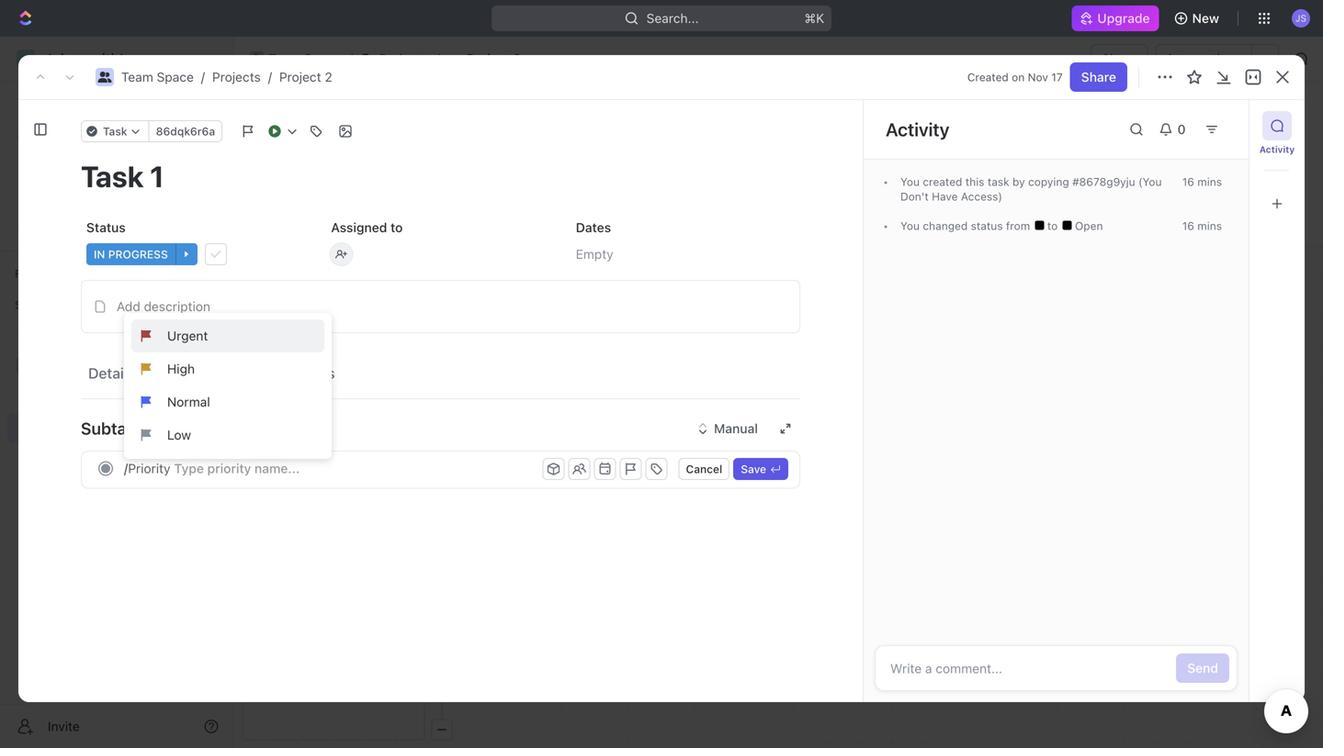 Task type: vqa. For each thing, say whether or not it's contained in the screenshot.
Always
no



Task type: locate. For each thing, give the bounding box(es) containing it.
0 vertical spatial 16
[[1182, 176, 1195, 188]]

team right user group image
[[44, 358, 76, 373]]

description
[[144, 299, 210, 314]]

home
[[44, 96, 79, 111]]

changed status from
[[920, 220, 1033, 233]]

subtasks button
[[81, 407, 800, 451]]

0 vertical spatial space
[[304, 51, 341, 66]]

1 vertical spatial you
[[901, 220, 920, 233]]

automations button
[[1156, 45, 1252, 73]]

2 horizontal spatial projects link
[[356, 48, 433, 70]]

save button
[[734, 459, 788, 481]]

hide
[[1106, 170, 1134, 186]]

customize button
[[1143, 165, 1237, 191]]

2 vertical spatial space
[[80, 358, 117, 373]]

projects
[[379, 51, 428, 66], [212, 69, 261, 85], [55, 389, 104, 404]]

0 vertical spatial add
[[1191, 118, 1215, 133]]

add inside "button"
[[117, 299, 140, 314]]

1 vertical spatial subtasks
[[81, 419, 152, 439]]

1 vertical spatial share
[[1081, 69, 1117, 85]]

2
[[513, 51, 521, 66], [325, 69, 332, 85], [367, 110, 382, 140]]

0 vertical spatial subtasks
[[161, 365, 224, 382]]

spaces
[[15, 299, 54, 312]]

dates
[[576, 220, 611, 235]]

team
[[268, 51, 300, 66], [121, 69, 153, 85], [44, 358, 76, 373]]

2 horizontal spatial team
[[268, 51, 300, 66]]

86dqk6r6a
[[156, 125, 215, 138]]

upgrade
[[1098, 11, 1150, 26]]

2 horizontal spatial projects
[[379, 51, 428, 66]]

1 horizontal spatial team
[[121, 69, 153, 85]]

1 horizontal spatial team space
[[268, 51, 341, 66]]

1 vertical spatial mins
[[1198, 220, 1222, 233]]

copying
[[1028, 176, 1069, 188]]

show closed
[[369, 216, 437, 229]]

subtasks for subtasks button
[[161, 365, 224, 382]]

mins up "search tasks..." 'text field'
[[1198, 176, 1222, 188]]

16 mins for changed status from
[[1182, 220, 1222, 233]]

0 vertical spatial 16 mins
[[1182, 176, 1222, 188]]

0 horizontal spatial user group image
[[98, 72, 112, 83]]

assigned
[[331, 220, 387, 235]]

details button
[[81, 357, 143, 390]]

16 mins up "search tasks..." 'text field'
[[1182, 176, 1222, 188]]

0 vertical spatial mins
[[1198, 176, 1222, 188]]

you for created this task by copying
[[901, 176, 920, 188]]

0 horizontal spatial projects
[[55, 389, 104, 404]]

0 vertical spatial 2
[[513, 51, 521, 66]]

project 2
[[467, 51, 521, 66], [278, 110, 388, 140]]

0 horizontal spatial subtasks
[[81, 419, 152, 439]]

1 16 from the top
[[1182, 176, 1195, 188]]

1 horizontal spatial project 2
[[467, 51, 521, 66]]

0 horizontal spatial projects link
[[55, 382, 175, 412]]

activity inside task sidebar content section
[[886, 119, 950, 140]]

0 vertical spatial user group image
[[252, 54, 263, 63]]

mins for created this task by copying
[[1198, 176, 1222, 188]]

1 vertical spatial activity
[[1260, 144, 1295, 155]]

share right 17 on the right
[[1081, 69, 1117, 85]]

mins
[[1198, 176, 1222, 188], [1198, 220, 1222, 233]]

16 down customize button
[[1182, 220, 1195, 233]]

2 horizontal spatial space
[[304, 51, 341, 66]]

created on nov 17
[[968, 71, 1063, 84]]

/
[[349, 51, 353, 66], [436, 51, 440, 66], [201, 69, 205, 85], [268, 69, 272, 85], [124, 461, 128, 476]]

0 vertical spatial project
[[467, 51, 510, 66]]

add left description
[[117, 299, 140, 314]]

subtasks up / priority
[[81, 419, 152, 439]]

2 16 mins from the top
[[1182, 220, 1222, 233]]

invite
[[48, 720, 80, 735]]

subtasks inside dropdown button
[[81, 419, 152, 439]]

1 you from the top
[[901, 176, 920, 188]]

16 mins down customize
[[1182, 220, 1222, 233]]

1 vertical spatial 2
[[325, 69, 332, 85]]

0 vertical spatial team space
[[268, 51, 341, 66]]

1 vertical spatial 16
[[1182, 220, 1195, 233]]

subtasks
[[161, 365, 224, 382], [81, 419, 152, 439]]

1 vertical spatial user group image
[[98, 72, 112, 83]]

0 vertical spatial team
[[268, 51, 300, 66]]

share button
[[1091, 44, 1148, 74], [1070, 62, 1128, 92]]

1 horizontal spatial project 2 link
[[444, 48, 526, 70]]

tree containing team space
[[7, 320, 226, 568]]

search...
[[647, 11, 699, 26]]

1 horizontal spatial subtasks
[[161, 365, 224, 382]]

team space right user group image
[[44, 358, 117, 373]]

add
[[1191, 118, 1215, 133], [117, 299, 140, 314]]

1 mins from the top
[[1198, 176, 1222, 188]]

0 horizontal spatial to
[[391, 220, 403, 235]]

mins down customize
[[1198, 220, 1222, 233]]

user group image
[[252, 54, 263, 63], [98, 72, 112, 83]]

project 2 link
[[444, 48, 526, 70], [279, 69, 332, 85]]

0 horizontal spatial 2
[[325, 69, 332, 85]]

1 horizontal spatial to
[[1048, 220, 1061, 233]]

share down upgrade link
[[1102, 51, 1137, 66]]

16 mins
[[1182, 176, 1222, 188], [1182, 220, 1222, 233]]

home link
[[7, 89, 226, 119]]

upgrade link
[[1072, 6, 1159, 31]]

new button
[[1167, 4, 1231, 33]]

favorites
[[15, 267, 63, 280]]

status
[[971, 220, 1003, 233]]

team space / projects / project 2
[[121, 69, 332, 85]]

/ priority
[[124, 461, 170, 476]]

open
[[1072, 220, 1103, 233]]

subtasks up the normal
[[161, 365, 224, 382]]

0 vertical spatial projects
[[379, 51, 428, 66]]

task sidebar content section
[[863, 100, 1249, 703]]

1 16 mins from the top
[[1182, 176, 1222, 188]]

user group image up team space / projects / project 2
[[252, 54, 263, 63]]

1 horizontal spatial add
[[1191, 118, 1215, 133]]

2 16 from the top
[[1182, 220, 1195, 233]]

add left task
[[1191, 118, 1215, 133]]

team up the home link
[[121, 69, 153, 85]]

0 vertical spatial activity
[[886, 119, 950, 140]]

details
[[88, 365, 135, 382]]

2 you from the top
[[901, 220, 920, 233]]

dashboards
[[44, 190, 115, 205]]

assigned to
[[331, 220, 403, 235]]

1 horizontal spatial space
[[157, 69, 194, 85]]

0 horizontal spatial project 2 link
[[279, 69, 332, 85]]

share button down upgrade link
[[1091, 44, 1148, 74]]

by
[[1013, 176, 1025, 188]]

1 horizontal spatial user group image
[[252, 54, 263, 63]]

created
[[923, 176, 963, 188]]

1 horizontal spatial projects
[[212, 69, 261, 85]]

16 right (you
[[1182, 176, 1195, 188]]

1 vertical spatial project
[[279, 69, 321, 85]]

0 horizontal spatial add
[[117, 299, 140, 314]]

0 horizontal spatial activity
[[886, 119, 950, 140]]

project
[[467, 51, 510, 66], [279, 69, 321, 85], [278, 110, 361, 140]]

16
[[1182, 176, 1195, 188], [1182, 220, 1195, 233]]

action items button
[[242, 357, 342, 390]]

you up don't
[[901, 176, 920, 188]]

team space
[[268, 51, 341, 66], [44, 358, 117, 373]]

0 horizontal spatial team space
[[44, 358, 117, 373]]

new
[[1192, 11, 1219, 26]]

team up team space / projects / project 2
[[268, 51, 300, 66]]

team space link
[[245, 48, 345, 70], [121, 69, 194, 85], [44, 351, 222, 380]]

86dqk6r6a button
[[148, 120, 223, 142]]

share
[[1102, 51, 1137, 66], [1081, 69, 1117, 85]]

2 mins from the top
[[1198, 220, 1222, 233]]

normal
[[167, 395, 210, 410]]

0 vertical spatial you
[[901, 176, 920, 188]]

1 horizontal spatial activity
[[1260, 144, 1295, 155]]

favorites button
[[7, 263, 71, 285]]

16 for changed status from
[[1182, 220, 1195, 233]]

team space inside sidebar navigation
[[44, 358, 117, 373]]

you
[[901, 176, 920, 188], [901, 220, 920, 233]]

activity
[[886, 119, 950, 140], [1260, 144, 1295, 155]]

tree
[[7, 320, 226, 568]]

send button
[[1176, 654, 1230, 684]]

2 vertical spatial team
[[44, 358, 76, 373]]

1 vertical spatial team space
[[44, 358, 117, 373]]

projects link
[[356, 48, 433, 70], [212, 69, 261, 85], [55, 382, 175, 412]]

2 horizontal spatial 2
[[513, 51, 521, 66]]

1 vertical spatial team
[[121, 69, 153, 85]]

task
[[988, 176, 1010, 188]]

status
[[86, 220, 126, 235]]

search button
[[1008, 165, 1080, 191]]

0 horizontal spatial team
[[44, 358, 76, 373]]

2 vertical spatial projects
[[55, 389, 104, 404]]

0 horizontal spatial space
[[80, 358, 117, 373]]

space inside sidebar navigation
[[80, 358, 117, 373]]

1 vertical spatial 16 mins
[[1182, 220, 1222, 233]]

user group image up the home link
[[98, 72, 112, 83]]

team space up team space / projects / project 2
[[268, 51, 341, 66]]

share button right 17 on the right
[[1070, 62, 1128, 92]]

2 vertical spatial 2
[[367, 110, 382, 140]]

you down don't
[[901, 220, 920, 233]]

user group image
[[19, 360, 33, 371]]

to
[[1048, 220, 1061, 233], [391, 220, 403, 235]]

1 to from the left
[[1048, 220, 1061, 233]]

team space link for user group icon to the bottom
[[121, 69, 194, 85]]

#8678g9yju (you don't have access)
[[901, 176, 1162, 203]]

0 horizontal spatial project 2
[[278, 110, 388, 140]]

subtasks inside button
[[161, 365, 224, 382]]

1 horizontal spatial projects link
[[212, 69, 261, 85]]

1 vertical spatial add
[[117, 299, 140, 314]]

add inside button
[[1191, 118, 1215, 133]]



Task type: describe. For each thing, give the bounding box(es) containing it.
changed
[[923, 220, 968, 233]]

task
[[1218, 118, 1246, 133]]

automations
[[1166, 51, 1242, 66]]

save
[[741, 463, 766, 476]]

items
[[297, 365, 335, 382]]

send
[[1187, 661, 1219, 676]]

⌘k
[[804, 11, 824, 26]]

low
[[167, 428, 191, 443]]

add description
[[117, 299, 210, 314]]

subtasks button
[[154, 357, 231, 390]]

Edit task name text field
[[81, 159, 800, 194]]

0 vertical spatial project 2
[[467, 51, 521, 66]]

action
[[250, 365, 293, 382]]

1 vertical spatial projects
[[212, 69, 261, 85]]

action items
[[250, 365, 335, 382]]

2 vertical spatial project
[[278, 110, 361, 140]]

from
[[1006, 220, 1030, 233]]

show closed button
[[346, 212, 445, 234]]

1 vertical spatial project 2
[[278, 110, 388, 140]]

16 for created this task by copying
[[1182, 176, 1195, 188]]

to inside task sidebar content section
[[1048, 220, 1061, 233]]

17
[[1052, 71, 1063, 84]]

add task
[[1191, 118, 1246, 133]]

show
[[369, 216, 399, 229]]

#8678g9yju
[[1073, 176, 1135, 188]]

0 vertical spatial share
[[1102, 51, 1137, 66]]

created this task by copying
[[920, 176, 1073, 188]]

high
[[167, 362, 195, 377]]

created
[[968, 71, 1009, 84]]

sidebar navigation
[[0, 37, 234, 749]]

team space link for user group image
[[44, 351, 222, 380]]

hide button
[[1084, 165, 1139, 191]]

1 horizontal spatial 2
[[367, 110, 382, 140]]

mins for changed status from
[[1198, 220, 1222, 233]]

task sidebar navigation tab list
[[1257, 111, 1298, 219]]

on
[[1012, 71, 1025, 84]]

urgent
[[167, 329, 208, 344]]

don't
[[901, 190, 929, 203]]

dashboards link
[[7, 183, 226, 212]]

priority
[[128, 461, 170, 476]]

access)
[[961, 190, 1003, 203]]

16 mins for created this task by copying
[[1182, 176, 1222, 188]]

cancel button
[[679, 459, 730, 481]]

tree inside sidebar navigation
[[7, 320, 226, 568]]

have
[[932, 190, 958, 203]]

customize
[[1167, 170, 1231, 186]]

you for changed status from
[[901, 220, 920, 233]]

team inside sidebar navigation
[[44, 358, 76, 373]]

2 to from the left
[[391, 220, 403, 235]]

projects inside sidebar navigation
[[55, 389, 104, 404]]

closed
[[402, 216, 437, 229]]

add for add description
[[117, 299, 140, 314]]

add description button
[[87, 292, 794, 322]]

add for add task
[[1191, 118, 1215, 133]]

Search tasks... text field
[[1095, 209, 1278, 237]]

1 vertical spatial space
[[157, 69, 194, 85]]

subtasks for subtasks dropdown button
[[81, 419, 152, 439]]

nov
[[1028, 71, 1048, 84]]

activity inside task sidebar navigation tab list
[[1260, 144, 1295, 155]]

project inside project 2 link
[[467, 51, 510, 66]]

cancel
[[686, 463, 723, 476]]

this
[[966, 176, 985, 188]]

search
[[1032, 170, 1074, 186]]

inbox link
[[7, 120, 226, 150]]

inbox
[[44, 127, 76, 142]]

add task button
[[1180, 111, 1257, 141]]

(you
[[1139, 176, 1162, 188]]



